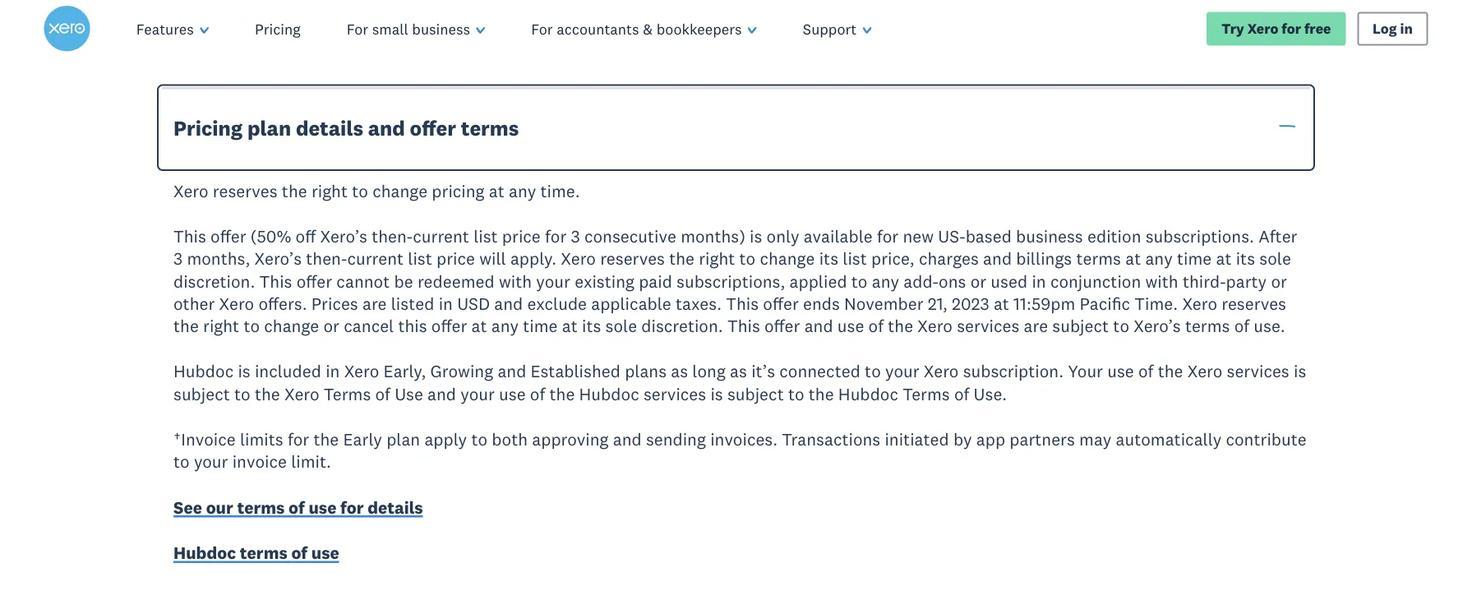 Task type: describe. For each thing, give the bounding box(es) containing it.
0 vertical spatial current
[[413, 225, 469, 247]]

the up the off
[[282, 180, 307, 201]]

paid
[[639, 270, 672, 292]]

for up the apply. at left top
[[545, 225, 567, 247]]

0 horizontal spatial list
[[408, 248, 432, 269]]

consecutive
[[584, 225, 677, 247]]

of left "use."
[[954, 383, 970, 404]]

apply.
[[510, 248, 557, 269]]

to right connected
[[865, 361, 881, 382]]

offer up prices
[[297, 270, 332, 292]]

your inside †invoice limits for the early plan apply to both approving and sending invoices. transactions initiated by app partners may automatically contribute to your invoice limit.
[[194, 451, 228, 472]]

pacific
[[1080, 293, 1130, 314]]

plan inside dropdown button
[[247, 115, 291, 141]]

subscriptions.
[[1146, 225, 1254, 247]]

to down †invoice
[[173, 451, 190, 472]]

at down the edition at the top right
[[1126, 248, 1141, 269]]

offer inside dropdown button
[[410, 115, 456, 141]]

connected
[[780, 361, 861, 382]]

the down included
[[255, 383, 280, 404]]

your inside this offer (50% off xero's then-current list price for 3 consecutive months) is only available for new us-based business edition subscriptions. after 3 months, xero's then-current list price will apply. xero reserves the right to change its list price, charges and billings terms at any time at its sole discretion. this offer cannot be redeemed with your existing paid subscriptions, applied to any add-ons or used in conjunction with third-party or other xero offers. prices are listed in usd and exclude applicable taxes. this offer ends november 21, 2023 at 11:59pm pacific time. xero reserves the right to change or cancel this offer at any time at its sole discretion. this offer and use of the xero services are subject to xero's terms of use.
[[536, 270, 570, 292]]

to down pacific
[[1113, 315, 1130, 337]]

pricing link
[[232, 0, 324, 58]]

see our terms of use for details link
[[173, 496, 423, 522]]

business inside for small business dropdown button
[[412, 19, 470, 38]]

0 horizontal spatial current
[[347, 248, 404, 269]]

time.
[[1135, 293, 1178, 314]]

to left both on the bottom of page
[[471, 429, 488, 450]]

and down ends
[[805, 315, 833, 337]]

redeemed
[[418, 270, 495, 292]]

subject inside this offer (50% off xero's then-current list price for 3 consecutive months) is only available for new us-based business edition subscriptions. after 3 months, xero's then-current list price will apply. xero reserves the right to change its list price, charges and billings terms at any time at its sole discretion. this offer cannot be redeemed with your existing paid subscriptions, applied to any add-ons or used in conjunction with third-party or other xero offers. prices are listed in usd and exclude applicable taxes. this offer ends november 21, 2023 at 11:59pm pacific time. xero reserves the right to change or cancel this offer at any time at its sole discretion. this offer and use of the xero services are subject to xero's terms of use.
[[1053, 315, 1109, 337]]

0 horizontal spatial discretion.
[[173, 270, 255, 292]]

offer up 'it's'
[[765, 315, 800, 337]]

0 vertical spatial change
[[373, 180, 428, 201]]

off
[[296, 225, 316, 247]]

for up price,
[[877, 225, 899, 247]]

the down connected
[[809, 383, 834, 404]]

use.
[[1254, 315, 1286, 337]]

use up both on the bottom of page
[[499, 383, 526, 404]]

is inside this offer (50% off xero's then-current list price for 3 consecutive months) is only available for new us-based business edition subscriptions. after 3 months, xero's then-current list price will apply. xero reserves the right to change its list price, charges and billings terms at any time at its sole discretion. this offer cannot be redeemed with your existing paid subscriptions, applied to any add-ons or used in conjunction with third-party or other xero offers. prices are listed in usd and exclude applicable taxes. this offer ends november 21, 2023 at 11:59pm pacific time. xero reserves the right to change or cancel this offer at any time at its sole discretion. this offer and use of the xero services are subject to xero's terms of use.
[[750, 225, 762, 247]]

offer down usd
[[431, 315, 467, 337]]

early,
[[384, 361, 426, 382]]

us-
[[938, 225, 966, 247]]

billings
[[1016, 248, 1072, 269]]

use inside this offer (50% off xero's then-current list price for 3 consecutive months) is only available for new us-based business edition subscriptions. after 3 months, xero's then-current list price will apply. xero reserves the right to change its list price, charges and billings terms at any time at its sole discretion. this offer cannot be redeemed with your existing paid subscriptions, applied to any add-ons or used in conjunction with third-party or other xero offers. prices are listed in usd and exclude applicable taxes. this offer ends november 21, 2023 at 11:59pm pacific time. xero reserves the right to change or cancel this offer at any time at its sole discretion. this offer and use of the xero services are subject to xero's terms of use.
[[838, 315, 864, 337]]

our
[[206, 496, 233, 518]]

try xero for free
[[1222, 20, 1331, 37]]

and right usd
[[494, 293, 523, 314]]

1 with from the left
[[499, 270, 532, 292]]

details inside see our terms of use for details link
[[368, 496, 423, 518]]

invoice
[[232, 451, 287, 472]]

for down 'early'
[[340, 496, 364, 518]]

at down usd
[[471, 315, 487, 337]]

plan inside †invoice limits for the early plan apply to both approving and sending invoices. transactions initiated by app partners may automatically contribute to your invoice limit.
[[387, 429, 420, 450]]

for small business
[[347, 19, 470, 38]]

21,
[[928, 293, 948, 314]]

pricing plan details and offer terms button
[[162, 87, 1310, 168]]

2 horizontal spatial its
[[1236, 248, 1255, 269]]

0 vertical spatial sole
[[1260, 248, 1291, 269]]

and inside dropdown button
[[368, 115, 405, 141]]

long
[[693, 361, 726, 382]]

at right pricing
[[489, 180, 505, 201]]

approving
[[532, 429, 609, 450]]

to up the november
[[852, 270, 868, 292]]

2023
[[952, 293, 990, 314]]

1 vertical spatial change
[[760, 248, 815, 269]]

add-
[[904, 270, 939, 292]]

third-
[[1183, 270, 1226, 292]]

terms down third-
[[1185, 315, 1230, 337]]

other
[[173, 293, 215, 314]]

the up automatically
[[1158, 361, 1183, 382]]

terms up the conjunction
[[1076, 248, 1121, 269]]

1 terms from the left
[[324, 383, 371, 404]]

1 horizontal spatial then-
[[372, 225, 413, 247]]

hubdoc up †invoice
[[173, 361, 234, 382]]

use
[[395, 383, 423, 404]]

try
[[1222, 20, 1245, 37]]

charges
[[919, 248, 979, 269]]

bookkeepers
[[657, 19, 742, 38]]

pricing plan details and offer terms
[[173, 115, 519, 141]]

after
[[1259, 225, 1298, 247]]

to up "limits"
[[234, 383, 250, 404]]

any left time. at the left top
[[509, 180, 536, 201]]

and down "based"
[[983, 248, 1012, 269]]

features button
[[113, 0, 232, 58]]

2 with from the left
[[1146, 270, 1179, 292]]

hubdoc terms of use link
[[173, 542, 339, 567]]

initiated
[[885, 429, 949, 450]]

sending
[[646, 429, 706, 450]]

partners
[[1010, 429, 1075, 450]]

usd
[[457, 293, 490, 314]]

november
[[844, 293, 924, 314]]

the down the november
[[888, 315, 913, 337]]

use.
[[974, 383, 1007, 404]]

pricing for pricing
[[255, 19, 301, 38]]

2 horizontal spatial list
[[843, 248, 867, 269]]

log in
[[1373, 20, 1413, 37]]

any up time.
[[1146, 248, 1173, 269]]

at up third-
[[1216, 248, 1232, 269]]

any up growing
[[491, 315, 519, 337]]

established
[[531, 361, 621, 382]]

to down offers.
[[244, 315, 260, 337]]

small
[[372, 19, 408, 38]]

is left included
[[238, 361, 250, 382]]

applied
[[790, 270, 847, 292]]

1 horizontal spatial its
[[819, 248, 839, 269]]

2 horizontal spatial right
[[699, 248, 735, 269]]

of right your
[[1139, 361, 1154, 382]]

hubdoc down connected
[[838, 383, 899, 404]]

1 horizontal spatial reserves
[[600, 248, 665, 269]]

applicable
[[591, 293, 671, 314]]

terms right 'our'
[[237, 496, 285, 518]]

it's
[[752, 361, 775, 382]]

is up the contribute
[[1294, 361, 1307, 382]]

cannot
[[337, 270, 390, 292]]

log
[[1373, 20, 1397, 37]]

11:59pm
[[1014, 293, 1075, 314]]

ons
[[939, 270, 966, 292]]

invoices.
[[710, 429, 778, 450]]

use inside hubdoc terms of use link
[[311, 542, 339, 563]]

transactions
[[782, 429, 881, 450]]

cancel
[[344, 315, 394, 337]]

available
[[804, 225, 873, 247]]

at down exclude
[[562, 315, 578, 337]]

2 terms from the left
[[903, 383, 950, 404]]

both
[[492, 429, 528, 450]]

the down established
[[550, 383, 575, 404]]

0 horizontal spatial right
[[203, 315, 239, 337]]

†invoice limits for the early plan apply to both approving and sending invoices. transactions initiated by app partners may automatically contribute to your invoice limit.
[[173, 429, 1307, 472]]

pricing
[[432, 180, 485, 201]]

at down the used
[[994, 293, 1009, 314]]

the down other
[[173, 315, 199, 337]]

subscriptions,
[[677, 270, 785, 292]]

for left free
[[1282, 20, 1301, 37]]

free
[[1305, 20, 1331, 37]]

and right growing
[[498, 361, 526, 382]]

exclude
[[527, 293, 587, 314]]

of inside hubdoc terms of use link
[[291, 542, 308, 563]]

may
[[1079, 429, 1112, 450]]

use right your
[[1108, 361, 1134, 382]]

months,
[[187, 248, 250, 269]]

contribute
[[1226, 429, 1307, 450]]

be
[[394, 270, 413, 292]]

time.
[[541, 180, 580, 201]]



Task type: locate. For each thing, give the bounding box(es) containing it.
3 left "months,"
[[173, 248, 183, 269]]

sole down after
[[1260, 248, 1291, 269]]

0 horizontal spatial sole
[[606, 315, 637, 337]]

subscription.
[[963, 361, 1064, 382]]

hubdoc inside hubdoc terms of use link
[[173, 542, 236, 563]]

1 vertical spatial 3
[[173, 248, 183, 269]]

xero
[[1248, 20, 1279, 37], [173, 180, 208, 201], [561, 248, 596, 269], [219, 293, 254, 314], [1183, 293, 1218, 314], [918, 315, 953, 337], [344, 361, 379, 382], [924, 361, 959, 382], [1188, 361, 1223, 382], [284, 383, 319, 404]]

hubdoc down 'our'
[[173, 542, 236, 563]]

0 horizontal spatial then-
[[306, 248, 347, 269]]

3 down time. at the left top
[[571, 225, 580, 247]]

for
[[347, 19, 368, 38], [531, 19, 553, 38]]

1 horizontal spatial pricing
[[255, 19, 301, 38]]

hubdoc terms of use
[[173, 542, 339, 563]]

0 vertical spatial are
[[363, 293, 387, 314]]

0 horizontal spatial are
[[363, 293, 387, 314]]

2 as from the left
[[730, 361, 747, 382]]

is down long
[[711, 383, 723, 404]]

0 horizontal spatial xero's
[[255, 248, 302, 269]]

included
[[255, 361, 321, 382]]

for for for accountants & bookkeepers
[[531, 19, 553, 38]]

to up subscriptions,
[[740, 248, 756, 269]]

reserves up (50% at top
[[213, 180, 278, 201]]

0 horizontal spatial for
[[347, 19, 368, 38]]

0 vertical spatial then-
[[372, 225, 413, 247]]

1 vertical spatial right
[[699, 248, 735, 269]]

2 vertical spatial services
[[644, 383, 706, 404]]

for left accountants
[[531, 19, 553, 38]]

for small business button
[[324, 0, 508, 58]]

offer up pricing
[[410, 115, 456, 141]]

see our terms of use for details
[[173, 496, 423, 518]]

based
[[966, 225, 1012, 247]]

terms up the initiated
[[903, 383, 950, 404]]

hubdoc down established
[[579, 383, 639, 404]]

0 vertical spatial price
[[502, 225, 541, 247]]

details inside pricing plan details and offer terms dropdown button
[[296, 115, 363, 141]]

services
[[957, 315, 1020, 337], [1227, 361, 1290, 382], [644, 383, 706, 404]]

1 horizontal spatial with
[[1146, 270, 1179, 292]]

of down limit.
[[289, 496, 305, 518]]

2 vertical spatial xero's
[[1134, 315, 1181, 337]]

this offer (50% off xero's then-current list price for 3 consecutive months) is only available for new us-based business edition subscriptions. after 3 months, xero's then-current list price will apply. xero reserves the right to change its list price, charges and billings terms at any time at its sole discretion. this offer cannot be redeemed with your existing paid subscriptions, applied to any add-ons or used in conjunction with third-party or other xero offers. prices are listed in usd and exclude applicable taxes. this offer ends november 21, 2023 at 11:59pm pacific time. xero reserves the right to change or cancel this offer at any time at its sole discretion. this offer and use of the xero services are subject to xero's terms of use.
[[173, 225, 1298, 337]]

(50%
[[251, 225, 291, 247]]

edition
[[1088, 225, 1141, 247]]

1 horizontal spatial 3
[[571, 225, 580, 247]]

services inside this offer (50% off xero's then-current list price for 3 consecutive months) is only available for new us-based business edition subscriptions. after 3 months, xero's then-current list price will apply. xero reserves the right to change its list price, charges and billings terms at any time at its sole discretion. this offer cannot be redeemed with your existing paid subscriptions, applied to any add-ons or used in conjunction with third-party or other xero offers. prices are listed in usd and exclude applicable taxes. this offer ends november 21, 2023 at 11:59pm pacific time. xero reserves the right to change or cancel this offer at any time at its sole discretion. this offer and use of the xero services are subject to xero's terms of use.
[[957, 315, 1020, 337]]

0 horizontal spatial time
[[523, 315, 558, 337]]

with down the apply. at left top
[[499, 270, 532, 292]]

party
[[1226, 270, 1267, 292]]

only
[[767, 225, 800, 247]]

1 vertical spatial pricing
[[173, 115, 243, 141]]

or right party
[[1271, 270, 1287, 292]]

xero homepage image
[[44, 6, 90, 52]]

of down the november
[[869, 315, 884, 337]]

this
[[398, 315, 427, 337]]

current up redeemed
[[413, 225, 469, 247]]

1 horizontal spatial xero's
[[320, 225, 367, 247]]

current up cannot
[[347, 248, 404, 269]]

terms
[[461, 115, 519, 141], [1076, 248, 1121, 269], [1185, 315, 1230, 337], [237, 496, 285, 518], [240, 542, 288, 563]]

terms up pricing
[[461, 115, 519, 141]]

details
[[296, 115, 363, 141], [368, 496, 423, 518]]

accountants
[[557, 19, 639, 38]]

0 vertical spatial details
[[296, 115, 363, 141]]

and
[[368, 115, 405, 141], [983, 248, 1012, 269], [494, 293, 523, 314], [805, 315, 833, 337], [498, 361, 526, 382], [428, 383, 456, 404], [613, 429, 642, 450]]

terms inside dropdown button
[[461, 115, 519, 141]]

by
[[954, 429, 972, 450]]

automatically
[[1116, 429, 1222, 450]]

business up billings
[[1016, 225, 1083, 247]]

list up will
[[474, 225, 498, 247]]

and inside †invoice limits for the early plan apply to both approving and sending invoices. transactions initiated by app partners may automatically contribute to your invoice limit.
[[613, 429, 642, 450]]

1 horizontal spatial plan
[[387, 429, 420, 450]]

as
[[671, 361, 688, 382], [730, 361, 747, 382]]

1 horizontal spatial subject
[[727, 383, 784, 404]]

its down exclude
[[582, 315, 601, 337]]

business right "small"
[[412, 19, 470, 38]]

right up the off
[[311, 180, 348, 201]]

with up time.
[[1146, 270, 1179, 292]]

change left pricing
[[373, 180, 428, 201]]

2 horizontal spatial reserves
[[1222, 293, 1287, 314]]

1 horizontal spatial list
[[474, 225, 498, 247]]

time down exclude
[[523, 315, 558, 337]]

0 vertical spatial discretion.
[[173, 270, 255, 292]]

discretion. down "months,"
[[173, 270, 255, 292]]

try xero for free link
[[1207, 12, 1346, 46]]

2 vertical spatial change
[[264, 315, 319, 337]]

1 horizontal spatial right
[[311, 180, 348, 201]]

will
[[479, 248, 506, 269]]

1 vertical spatial sole
[[606, 315, 637, 337]]

right down months)
[[699, 248, 735, 269]]

to down connected
[[788, 383, 804, 404]]

2 horizontal spatial or
[[1271, 270, 1287, 292]]

1 vertical spatial details
[[368, 496, 423, 518]]

to down pricing plan details and offer terms
[[352, 180, 368, 201]]

1 horizontal spatial services
[[957, 315, 1020, 337]]

1 vertical spatial business
[[1016, 225, 1083, 247]]

1 horizontal spatial current
[[413, 225, 469, 247]]

1 horizontal spatial price
[[502, 225, 541, 247]]

apply
[[425, 429, 467, 450]]

price
[[502, 225, 541, 247], [437, 248, 475, 269]]

0 horizontal spatial services
[[644, 383, 706, 404]]

pricing inside dropdown button
[[173, 115, 243, 141]]

of left use
[[375, 383, 390, 404]]

xero inside try xero for free link
[[1248, 20, 1279, 37]]

used
[[991, 270, 1028, 292]]

0 vertical spatial plan
[[247, 115, 291, 141]]

your up exclude
[[536, 270, 570, 292]]

0 horizontal spatial change
[[264, 315, 319, 337]]

in right included
[[326, 361, 340, 382]]

subject up †invoice
[[173, 383, 230, 404]]

for
[[1282, 20, 1301, 37], [545, 225, 567, 247], [877, 225, 899, 247], [288, 429, 309, 450], [340, 496, 364, 518]]

as left long
[[671, 361, 688, 382]]

1 horizontal spatial discretion.
[[642, 315, 723, 337]]

use
[[838, 315, 864, 337], [1108, 361, 1134, 382], [499, 383, 526, 404], [309, 496, 337, 518], [311, 542, 339, 563]]

in down billings
[[1032, 270, 1046, 292]]

log in link
[[1358, 12, 1428, 46]]

1 horizontal spatial business
[[1016, 225, 1083, 247]]

0 vertical spatial xero's
[[320, 225, 367, 247]]

0 vertical spatial right
[[311, 180, 348, 201]]

pricing
[[255, 19, 301, 38], [173, 115, 243, 141]]

ends
[[803, 293, 840, 314]]

details up 'xero reserves the right to change pricing at any time.'
[[296, 115, 363, 141]]

2 vertical spatial right
[[203, 315, 239, 337]]

the
[[282, 180, 307, 201], [669, 248, 695, 269], [173, 315, 199, 337], [888, 315, 913, 337], [1158, 361, 1183, 382], [255, 383, 280, 404], [550, 383, 575, 404], [809, 383, 834, 404], [314, 429, 339, 450]]

offer
[[410, 115, 456, 141], [211, 225, 246, 247], [297, 270, 332, 292], [763, 293, 799, 314], [431, 315, 467, 337], [765, 315, 800, 337]]

plans
[[625, 361, 667, 382]]

plan
[[247, 115, 291, 141], [387, 429, 420, 450]]

the up paid
[[669, 248, 695, 269]]

reserves down consecutive
[[600, 248, 665, 269]]

its
[[819, 248, 839, 269], [1236, 248, 1255, 269], [582, 315, 601, 337]]

xero reserves the right to change pricing at any time.
[[173, 180, 580, 201]]

for up limit.
[[288, 429, 309, 450]]

details down 'early'
[[368, 496, 423, 518]]

2 vertical spatial reserves
[[1222, 293, 1287, 314]]

xero's right the off
[[320, 225, 367, 247]]

support button
[[780, 0, 895, 58]]

1 horizontal spatial change
[[373, 180, 428, 201]]

1 vertical spatial services
[[1227, 361, 1290, 382]]

growing
[[430, 361, 493, 382]]

0 vertical spatial time
[[1177, 248, 1212, 269]]

change
[[373, 180, 428, 201], [760, 248, 815, 269], [264, 315, 319, 337]]

offers.
[[258, 293, 307, 314]]

1 for from the left
[[347, 19, 368, 38]]

new
[[903, 225, 934, 247]]

time down subscriptions.
[[1177, 248, 1212, 269]]

sole
[[1260, 248, 1291, 269], [606, 315, 637, 337]]

0 horizontal spatial details
[[296, 115, 363, 141]]

features
[[136, 19, 194, 38]]

0 horizontal spatial reserves
[[213, 180, 278, 201]]

0 horizontal spatial subject
[[173, 383, 230, 404]]

reserves
[[213, 180, 278, 201], [600, 248, 665, 269], [1222, 293, 1287, 314]]

1 horizontal spatial for
[[531, 19, 553, 38]]

1 vertical spatial then-
[[306, 248, 347, 269]]

2 horizontal spatial services
[[1227, 361, 1290, 382]]

change down offers.
[[264, 315, 319, 337]]

pricing plan details and offer terms element
[[147, 168, 1326, 600]]

1 horizontal spatial or
[[971, 270, 987, 292]]

1 vertical spatial time
[[523, 315, 558, 337]]

0 horizontal spatial 3
[[173, 248, 183, 269]]

1 vertical spatial plan
[[387, 429, 420, 450]]

0 horizontal spatial its
[[582, 315, 601, 337]]

your down growing
[[461, 383, 495, 404]]

listed
[[391, 293, 434, 314]]

0 vertical spatial reserves
[[213, 180, 278, 201]]

current
[[413, 225, 469, 247], [347, 248, 404, 269]]

then-
[[372, 225, 413, 247], [306, 248, 347, 269]]

of left use.
[[1235, 315, 1250, 337]]

1 vertical spatial current
[[347, 248, 404, 269]]

1 as from the left
[[671, 361, 688, 382]]

right down other
[[203, 315, 239, 337]]

in down redeemed
[[439, 293, 453, 314]]

limits
[[240, 429, 283, 450]]

†invoice
[[173, 429, 236, 450]]

1 horizontal spatial terms
[[903, 383, 950, 404]]

and down growing
[[428, 383, 456, 404]]

price up redeemed
[[437, 248, 475, 269]]

its up party
[[1236, 248, 1255, 269]]

0 horizontal spatial as
[[671, 361, 688, 382]]

0 vertical spatial business
[[412, 19, 470, 38]]

use inside see our terms of use for details link
[[309, 496, 337, 518]]

0 vertical spatial services
[[957, 315, 1020, 337]]

1 vertical spatial are
[[1024, 315, 1048, 337]]

are
[[363, 293, 387, 314], [1024, 315, 1048, 337]]

0 horizontal spatial pricing
[[173, 115, 243, 141]]

in right log at the right
[[1400, 20, 1413, 37]]

reserves down party
[[1222, 293, 1287, 314]]

any
[[509, 180, 536, 201], [1146, 248, 1173, 269], [872, 270, 899, 292], [491, 315, 519, 337]]

hubdoc is included in xero early, growing and established plans as long as it's connected to your xero subscription. your use of the xero services is subject to the xero terms of use and your use of the hubdoc services is subject to the hubdoc terms of use.
[[173, 361, 1307, 404]]

price,
[[871, 248, 915, 269]]

0 horizontal spatial price
[[437, 248, 475, 269]]

offer up "months,"
[[211, 225, 246, 247]]

terms down see our terms of use for details link
[[240, 542, 288, 563]]

1 vertical spatial price
[[437, 248, 475, 269]]

in inside hubdoc is included in xero early, growing and established plans as long as it's connected to your xero subscription. your use of the xero services is subject to the xero terms of use and your use of the hubdoc services is subject to the hubdoc terms of use.
[[326, 361, 340, 382]]

2 horizontal spatial change
[[760, 248, 815, 269]]

for for for small business
[[347, 19, 368, 38]]

0 horizontal spatial or
[[324, 315, 340, 337]]

1 horizontal spatial as
[[730, 361, 747, 382]]

1 vertical spatial xero's
[[255, 248, 302, 269]]

terms
[[324, 383, 371, 404], [903, 383, 950, 404]]

3
[[571, 225, 580, 247], [173, 248, 183, 269]]

1 horizontal spatial sole
[[1260, 248, 1291, 269]]

are down 11:59pm
[[1024, 315, 1048, 337]]

see
[[173, 496, 202, 518]]

0 horizontal spatial with
[[499, 270, 532, 292]]

then- down the off
[[306, 248, 347, 269]]

&
[[643, 19, 653, 38]]

prices
[[311, 293, 358, 314]]

xero's down time.
[[1134, 315, 1181, 337]]

0 horizontal spatial plan
[[247, 115, 291, 141]]

for accountants & bookkeepers button
[[508, 0, 780, 58]]

in
[[1400, 20, 1413, 37], [1032, 270, 1046, 292], [439, 293, 453, 314], [326, 361, 340, 382]]

services down 2023
[[957, 315, 1020, 337]]

0 vertical spatial pricing
[[255, 19, 301, 38]]

use down see our terms of use for details link
[[311, 542, 339, 563]]

services down use.
[[1227, 361, 1290, 382]]

of down established
[[530, 383, 545, 404]]

pricing for pricing plan details and offer terms
[[173, 115, 243, 141]]

for inside †invoice limits for the early plan apply to both approving and sending invoices. transactions initiated by app partners may automatically contribute to your invoice limit.
[[288, 429, 309, 450]]

list down available
[[843, 248, 867, 269]]

1 horizontal spatial time
[[1177, 248, 1212, 269]]

2 for from the left
[[531, 19, 553, 38]]

1 vertical spatial reserves
[[600, 248, 665, 269]]

your up the initiated
[[885, 361, 920, 382]]

0 horizontal spatial terms
[[324, 383, 371, 404]]

months)
[[681, 225, 746, 247]]

the inside †invoice limits for the early plan apply to both approving and sending invoices. transactions initiated by app partners may automatically contribute to your invoice limit.
[[314, 429, 339, 450]]

any up the november
[[872, 270, 899, 292]]

discretion. down taxes.
[[642, 315, 723, 337]]

1 horizontal spatial details
[[368, 496, 423, 518]]

of
[[869, 315, 884, 337], [1235, 315, 1250, 337], [1139, 361, 1154, 382], [375, 383, 390, 404], [530, 383, 545, 404], [954, 383, 970, 404], [289, 496, 305, 518], [291, 542, 308, 563]]

2 horizontal spatial subject
[[1053, 315, 1109, 337]]

use down limit.
[[309, 496, 337, 518]]

1 vertical spatial discretion.
[[642, 315, 723, 337]]

xero's down (50% at top
[[255, 248, 302, 269]]

2 horizontal spatial xero's
[[1134, 315, 1181, 337]]

as left 'it's'
[[730, 361, 747, 382]]

0 horizontal spatial business
[[412, 19, 470, 38]]

use down ends
[[838, 315, 864, 337]]

with
[[499, 270, 532, 292], [1146, 270, 1179, 292]]

0 vertical spatial 3
[[571, 225, 580, 247]]

limit.
[[291, 451, 331, 472]]

its down available
[[819, 248, 839, 269]]

support
[[803, 19, 857, 38]]

of inside see our terms of use for details link
[[289, 496, 305, 518]]

business inside this offer (50% off xero's then-current list price for 3 consecutive months) is only available for new us-based business edition subscriptions. after 3 months, xero's then-current list price will apply. xero reserves the right to change its list price, charges and billings terms at any time at its sole discretion. this offer cannot be redeemed with your existing paid subscriptions, applied to any add-ons or used in conjunction with third-party or other xero offers. prices are listed in usd and exclude applicable taxes. this offer ends november 21, 2023 at 11:59pm pacific time. xero reserves the right to change or cancel this offer at any time at its sole discretion. this offer and use of the xero services are subject to xero's terms of use.
[[1016, 225, 1083, 247]]

or
[[971, 270, 987, 292], [1271, 270, 1287, 292], [324, 315, 340, 337]]

existing
[[575, 270, 635, 292]]

offer left ends
[[763, 293, 799, 314]]

1 horizontal spatial are
[[1024, 315, 1048, 337]]

list
[[474, 225, 498, 247], [408, 248, 432, 269], [843, 248, 867, 269]]



Task type: vqa. For each thing, say whether or not it's contained in the screenshot.
Hubdoc is included in Xero Early, Growing and Established plans as long as it's connected to your Xero subscription. Your use of the Xero services is subject to the Xero Terms of Use and your use of the Hubdoc services is subject to the Hubdoc Terms of Use.
yes



